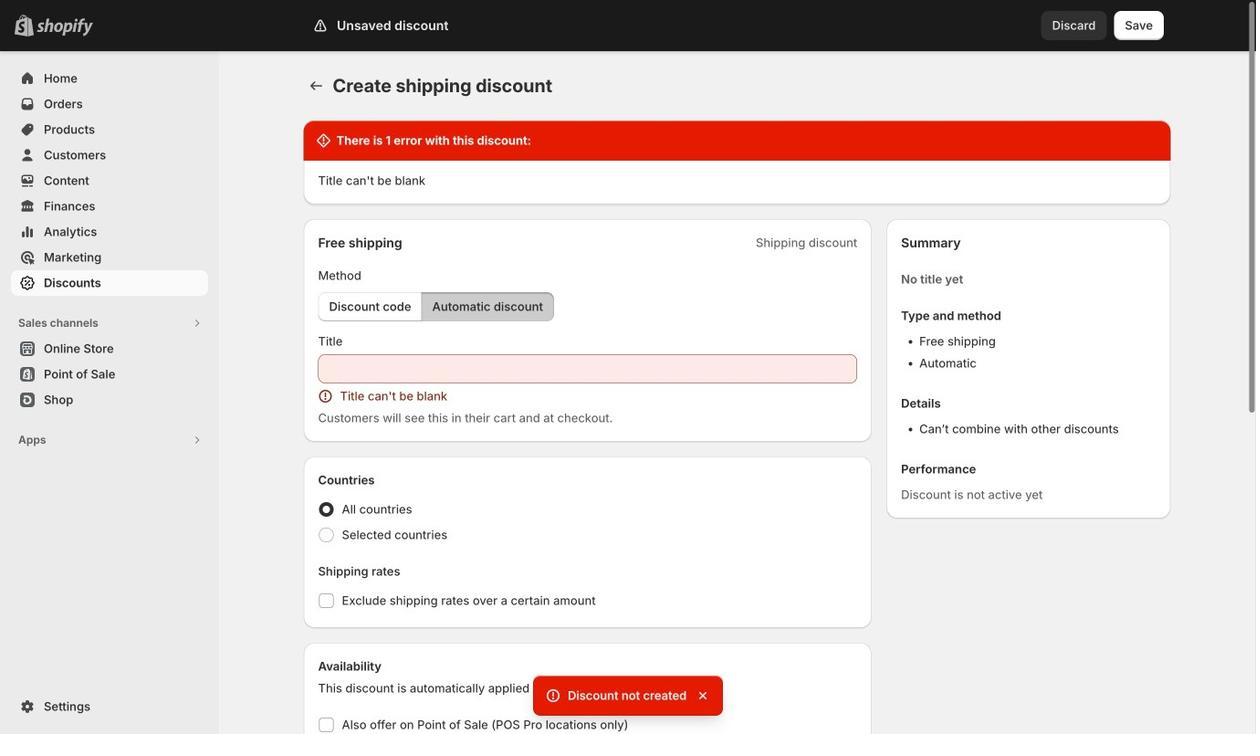 Task type: describe. For each thing, give the bounding box(es) containing it.
shopify image
[[37, 18, 93, 36]]



Task type: locate. For each thing, give the bounding box(es) containing it.
None text field
[[318, 354, 858, 383]]



Task type: vqa. For each thing, say whether or not it's contained in the screenshot.
Built For Shopify image
no



